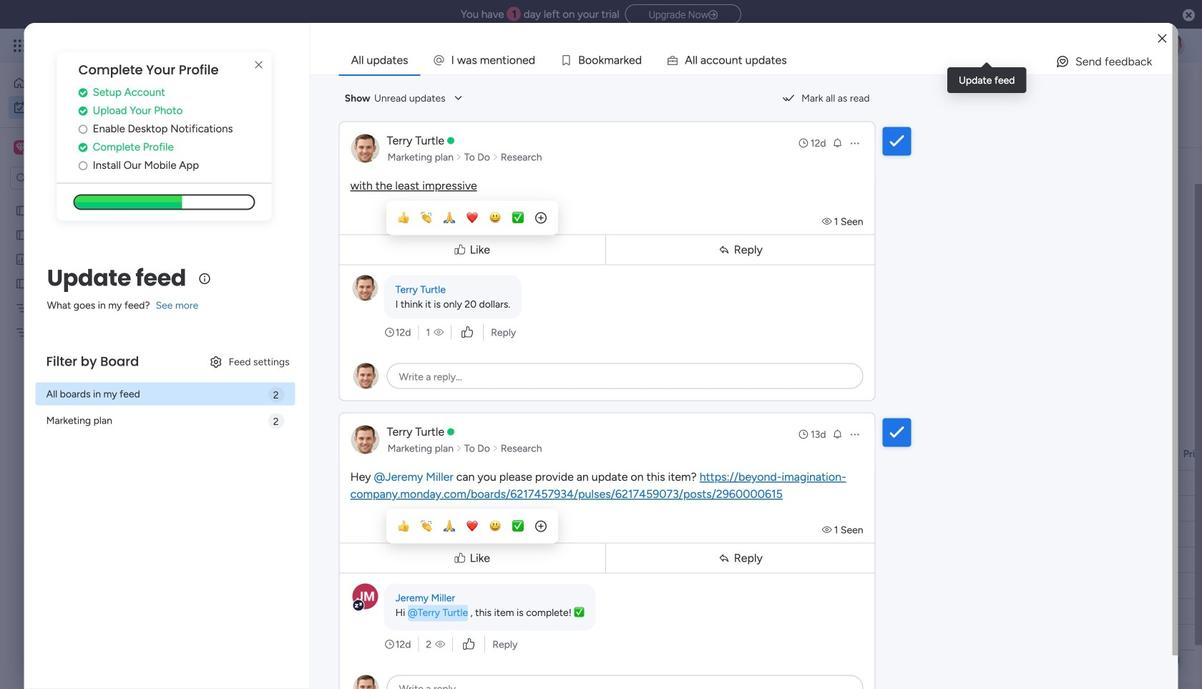 Task type: describe. For each thing, give the bounding box(es) containing it.
0 vertical spatial option
[[9, 72, 174, 94]]

1 vertical spatial v2 like image
[[463, 636, 475, 652]]

1 vertical spatial option
[[9, 96, 174, 119]]

terry turtle image
[[1162, 34, 1185, 57]]

give feedback image
[[1055, 54, 1070, 69]]

2 vertical spatial option
[[0, 198, 182, 201]]

search image
[[391, 160, 402, 171]]

dapulse rightstroke image
[[708, 10, 718, 20]]

0 vertical spatial v2 like image
[[462, 325, 473, 340]]

select product image
[[13, 39, 27, 53]]

v2 seen image for top v2 like icon
[[434, 325, 444, 340]]

dapulse close image
[[1183, 8, 1195, 23]]

public board image
[[15, 277, 29, 291]]

2 check circle image from the top
[[78, 105, 88, 116]]

close image
[[1158, 33, 1167, 44]]

circle o image
[[78, 124, 88, 134]]

1 check circle image from the top
[[78, 87, 88, 98]]

v2 seen image
[[822, 524, 834, 536]]

0 vertical spatial v2 seen image
[[822, 215, 834, 228]]



Task type: locate. For each thing, give the bounding box(es) containing it.
tab
[[339, 46, 420, 74], [211, 125, 262, 147]]

workspace image
[[16, 140, 26, 155]]

public dashboard image
[[15, 253, 29, 266]]

options image
[[849, 137, 861, 149]]

check circle image
[[78, 87, 88, 98], [78, 105, 88, 116]]

circle o image
[[78, 160, 88, 171]]

2 vertical spatial v2 seen image
[[435, 637, 445, 652]]

0 horizontal spatial tab
[[211, 125, 262, 147]]

1 vertical spatial check circle image
[[78, 105, 88, 116]]

1 public board image from the top
[[15, 204, 29, 218]]

Filter dashboard by text search field
[[277, 154, 408, 177]]

2 public board image from the top
[[15, 228, 29, 242]]

list box
[[0, 196, 182, 538]]

None search field
[[277, 154, 408, 177]]

0 vertical spatial public board image
[[15, 204, 29, 218]]

slider arrow image
[[456, 150, 462, 164], [492, 150, 499, 164], [456, 441, 462, 455], [492, 441, 499, 455]]

v2 seen image
[[822, 215, 834, 228], [434, 325, 444, 340], [435, 637, 445, 652]]

column header
[[716, 442, 867, 466]]

workspace image
[[14, 140, 28, 155]]

dapulse x slim image
[[250, 57, 267, 74]]

option
[[9, 72, 174, 94], [9, 96, 174, 119], [0, 198, 182, 201]]

v2 seen image for the bottom v2 like icon
[[435, 637, 445, 652]]

workspace selection element
[[14, 139, 120, 157]]

1 vertical spatial v2 seen image
[[434, 325, 444, 340]]

public board image
[[15, 204, 29, 218], [15, 228, 29, 242]]

tab list
[[339, 46, 1172, 74]]

0 vertical spatial check circle image
[[78, 87, 88, 98]]

v2 like image
[[462, 325, 473, 340], [463, 636, 475, 652]]

1 vertical spatial tab
[[211, 125, 262, 147]]

1 horizontal spatial tab
[[339, 46, 420, 74]]

check circle image
[[78, 142, 88, 153]]

1 vertical spatial public board image
[[15, 228, 29, 242]]

0 vertical spatial tab
[[339, 46, 420, 74]]

Search in workspace field
[[30, 170, 119, 186]]

reminder image
[[832, 137, 843, 148]]

see plans image
[[237, 38, 250, 54]]



Task type: vqa. For each thing, say whether or not it's contained in the screenshot.
topmost 'tab'
yes



